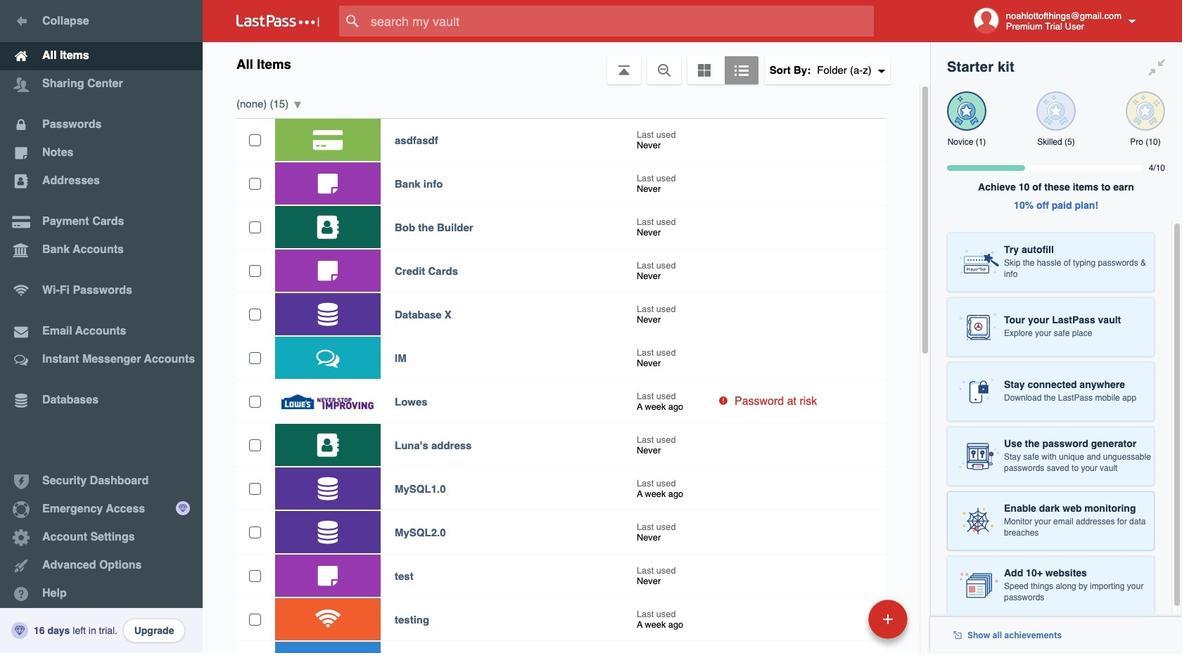 Task type: locate. For each thing, give the bounding box(es) containing it.
Search search field
[[339, 6, 901, 37]]

main navigation navigation
[[0, 0, 203, 654]]

new item navigation
[[772, 596, 916, 654]]



Task type: vqa. For each thing, say whether or not it's contained in the screenshot.
search my vault text field
yes



Task type: describe. For each thing, give the bounding box(es) containing it.
new item element
[[772, 599, 913, 640]]

search my vault text field
[[339, 6, 901, 37]]

lastpass image
[[236, 15, 319, 27]]

vault options navigation
[[203, 42, 930, 84]]



